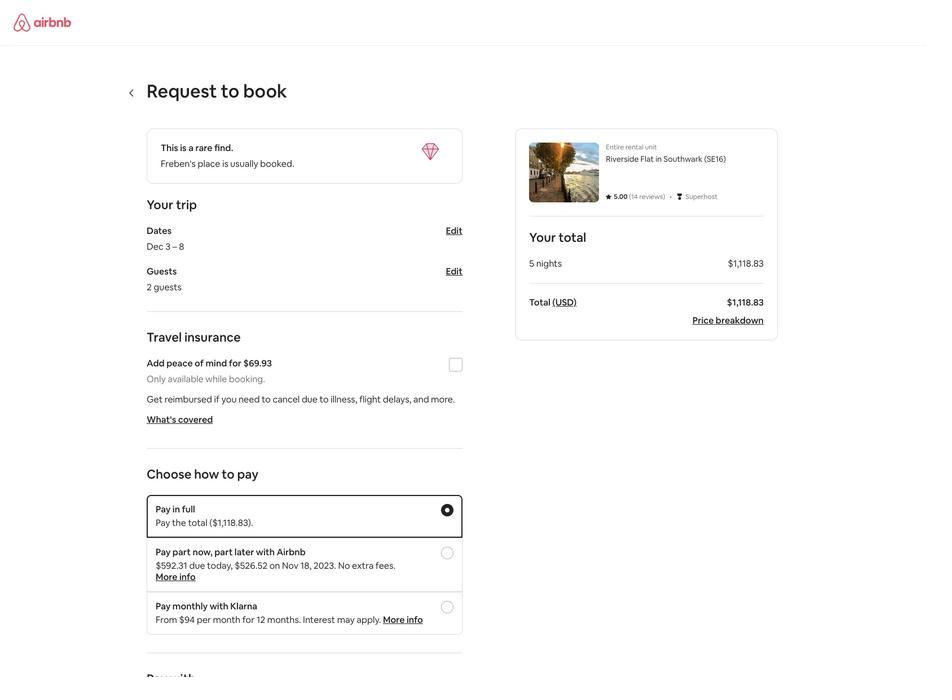 Task type: locate. For each thing, give the bounding box(es) containing it.
(usd)
[[552, 297, 577, 309]]

0 vertical spatial info
[[179, 572, 196, 583]]

more info button up monthly
[[156, 572, 196, 583]]

1 horizontal spatial your
[[529, 230, 556, 245]]

your trip
[[147, 197, 197, 213]]

pay inside pay monthly with klarna from $94 per month for 12 months. interest may apply. more info
[[156, 601, 171, 613]]

due
[[302, 394, 318, 406], [189, 560, 205, 572]]

1 horizontal spatial more info button
[[383, 614, 423, 626]]

is down find.
[[222, 158, 228, 170]]

total inside pay in full pay the total ($1,118.83).
[[188, 517, 207, 529]]

more right apply.
[[383, 614, 405, 626]]

0 vertical spatial is
[[180, 142, 187, 154]]

only
[[147, 373, 166, 385]]

now,
[[193, 547, 213, 559]]

for inside pay monthly with klarna from $94 per month for 12 months. interest may apply. more info
[[242, 614, 255, 626]]

0 vertical spatial more
[[156, 572, 177, 583]]

info inside pay monthly with klarna from $94 per month for 12 months. interest may apply. more info
[[407, 614, 423, 626]]

request to book
[[147, 80, 287, 103]]

part
[[173, 547, 191, 559], [214, 547, 233, 559]]

more info button for pay part now, part later with airbnb $592.31 due today,  $526.52 on nov 18, 2023. no extra fees. more info
[[156, 572, 196, 583]]

the
[[172, 517, 186, 529]]

)
[[663, 192, 665, 201]]

1 vertical spatial total
[[188, 517, 207, 529]]

–
[[173, 241, 177, 253]]

add peace of mind for $69.93 only available while booking.
[[147, 358, 272, 385]]

0 horizontal spatial more info button
[[156, 572, 196, 583]]

how
[[194, 467, 219, 482]]

info down now,
[[179, 572, 196, 583]]

more inside pay part now, part later with airbnb $592.31 due today,  $526.52 on nov 18, 2023. no extra fees. more info
[[156, 572, 177, 583]]

rare
[[195, 142, 212, 154]]

due right cancel
[[302, 394, 318, 406]]

1 horizontal spatial for
[[242, 614, 255, 626]]

with up on
[[256, 547, 275, 559]]

riverside
[[606, 154, 639, 164]]

edit for dates dec 3 – 8
[[446, 225, 463, 237]]

pay left the
[[156, 517, 170, 529]]

18,
[[300, 560, 312, 572]]

edit
[[446, 225, 463, 237], [446, 266, 463, 278]]

add
[[147, 358, 165, 370]]

more
[[156, 572, 177, 583], [383, 614, 405, 626]]

total up nights
[[559, 230, 586, 245]]

peace
[[166, 358, 193, 370]]

in right flat
[[656, 154, 662, 164]]

a
[[189, 142, 194, 154]]

mind
[[206, 358, 227, 370]]

airbnb
[[277, 547, 306, 559]]

pay left full
[[156, 504, 171, 516]]

0 vertical spatial more info button
[[156, 572, 196, 583]]

with inside pay part now, part later with airbnb $592.31 due today,  $526.52 on nov 18, 2023. no extra fees. more info
[[256, 547, 275, 559]]

to left pay
[[222, 467, 235, 482]]

to
[[221, 80, 239, 103], [262, 394, 271, 406], [320, 394, 329, 406], [222, 467, 235, 482]]

1 vertical spatial edit button
[[446, 266, 463, 278]]

0 vertical spatial due
[[302, 394, 318, 406]]

1 vertical spatial is
[[222, 158, 228, 170]]

monthly
[[173, 601, 208, 613]]

0 vertical spatial edit
[[446, 225, 463, 237]]

your for your trip
[[147, 197, 173, 213]]

0 horizontal spatial part
[[173, 547, 191, 559]]

apply.
[[357, 614, 381, 626]]

edit button
[[446, 225, 463, 237], [446, 266, 463, 278]]

for left 12
[[242, 614, 255, 626]]

1 horizontal spatial in
[[656, 154, 662, 164]]

your up 5 nights
[[529, 230, 556, 245]]

1 vertical spatial $1,118.83
[[727, 297, 764, 309]]

more info button for pay monthly with klarna from $94 per month for 12 months. interest may apply. more info
[[383, 614, 423, 626]]

1 vertical spatial more
[[383, 614, 405, 626]]

1 horizontal spatial part
[[214, 547, 233, 559]]

guests 2 guests
[[147, 266, 182, 293]]

this
[[161, 142, 178, 154]]

total
[[529, 297, 551, 309]]

8
[[179, 241, 184, 253]]

1 horizontal spatial info
[[407, 614, 423, 626]]

total down full
[[188, 517, 207, 529]]

on
[[270, 560, 280, 572]]

info right apply.
[[407, 614, 423, 626]]

pay up from
[[156, 601, 171, 613]]

part up today,
[[214, 547, 233, 559]]

1 edit button from the top
[[446, 225, 463, 237]]

4 pay from the top
[[156, 601, 171, 613]]

0 vertical spatial edit button
[[446, 225, 463, 237]]

what's covered button
[[147, 414, 213, 426]]

for
[[229, 358, 241, 370], [242, 614, 255, 626]]

superhost
[[686, 192, 718, 201]]

more inside pay monthly with klarna from $94 per month for 12 months. interest may apply. more info
[[383, 614, 405, 626]]

back image
[[128, 88, 137, 97]]

southwark
[[664, 154, 703, 164]]

2 pay from the top
[[156, 517, 170, 529]]

pay for pay in full pay the total ($1,118.83).
[[156, 504, 171, 516]]

0 horizontal spatial for
[[229, 358, 241, 370]]

5.00 ( 14 reviews )
[[614, 192, 665, 201]]

0 horizontal spatial your
[[147, 197, 173, 213]]

$1,118.83
[[728, 258, 764, 270], [727, 297, 764, 309]]

($1,118.83).
[[209, 517, 253, 529]]

1 vertical spatial with
[[210, 601, 228, 613]]

0 horizontal spatial with
[[210, 601, 228, 613]]

with up month
[[210, 601, 228, 613]]

in
[[656, 154, 662, 164], [173, 504, 180, 516]]

need
[[239, 394, 260, 406]]

today,
[[207, 560, 233, 572]]

pay part now, part later with airbnb $592.31 due today,  $526.52 on nov 18, 2023. no extra fees. more info
[[156, 547, 396, 583]]

1 vertical spatial in
[[173, 504, 180, 516]]

0 vertical spatial $1,118.83
[[728, 258, 764, 270]]

$526.52
[[235, 560, 268, 572]]

2 edit from the top
[[446, 266, 463, 278]]

1 vertical spatial edit
[[446, 266, 463, 278]]

what's covered
[[147, 414, 213, 426]]

2 edit button from the top
[[446, 266, 463, 278]]

0 vertical spatial for
[[229, 358, 241, 370]]

0 horizontal spatial more
[[156, 572, 177, 583]]

5 nights
[[529, 258, 562, 270]]

0 horizontal spatial total
[[188, 517, 207, 529]]

per
[[197, 614, 211, 626]]

rental
[[626, 143, 644, 152]]

1 horizontal spatial with
[[256, 547, 275, 559]]

0 horizontal spatial due
[[189, 560, 205, 572]]

1 vertical spatial your
[[529, 230, 556, 245]]

(usd) button
[[552, 297, 577, 309]]

5.00
[[614, 192, 628, 201]]

1 pay from the top
[[156, 504, 171, 516]]

1 horizontal spatial total
[[559, 230, 586, 245]]

is left a
[[180, 142, 187, 154]]

1 horizontal spatial due
[[302, 394, 318, 406]]

pay
[[156, 504, 171, 516], [156, 517, 170, 529], [156, 547, 171, 559], [156, 601, 171, 613]]

more info button right apply.
[[383, 614, 423, 626]]

your up dates
[[147, 197, 173, 213]]

pay monthly with klarna from $94 per month for 12 months. interest may apply. more info
[[156, 601, 423, 626]]

0 horizontal spatial in
[[173, 504, 180, 516]]

price
[[693, 315, 714, 327]]

0 vertical spatial in
[[656, 154, 662, 164]]

1 vertical spatial due
[[189, 560, 205, 572]]

entire rental unit riverside flat in southwark (se16)
[[606, 143, 726, 164]]

1 vertical spatial info
[[407, 614, 423, 626]]

1 vertical spatial more info button
[[383, 614, 423, 626]]

dec
[[147, 241, 164, 253]]

$592.31
[[156, 560, 187, 572]]

fees.
[[376, 560, 396, 572]]

nights
[[536, 258, 562, 270]]

illness,
[[331, 394, 357, 406]]

get reimbursed if you need to cancel due to illness, flight delays, and more.
[[147, 394, 455, 406]]

more up monthly
[[156, 572, 177, 583]]

book
[[243, 80, 287, 103]]

0 vertical spatial with
[[256, 547, 275, 559]]

freben's
[[161, 158, 196, 170]]

for inside add peace of mind for $69.93 only available while booking.
[[229, 358, 241, 370]]

usually
[[230, 158, 258, 170]]

due down now,
[[189, 560, 205, 572]]

0 horizontal spatial is
[[180, 142, 187, 154]]

2 part from the left
[[214, 547, 233, 559]]

1 edit from the top
[[446, 225, 463, 237]]

to left book
[[221, 80, 239, 103]]

pay inside pay part now, part later with airbnb $592.31 due today,  $526.52 on nov 18, 2023. no extra fees. more info
[[156, 547, 171, 559]]

None radio
[[441, 504, 454, 517], [441, 601, 454, 614], [441, 504, 454, 517], [441, 601, 454, 614]]

with inside pay monthly with klarna from $94 per month for 12 months. interest may apply. more info
[[210, 601, 228, 613]]

available
[[168, 373, 204, 385]]

for right mind
[[229, 358, 241, 370]]

3 pay from the top
[[156, 547, 171, 559]]

None radio
[[441, 547, 454, 560]]

more info button
[[156, 572, 196, 583], [383, 614, 423, 626]]

your
[[147, 197, 173, 213], [529, 230, 556, 245]]

0 vertical spatial your
[[147, 197, 173, 213]]

0 horizontal spatial info
[[179, 572, 196, 583]]

1 vertical spatial for
[[242, 614, 255, 626]]

you
[[221, 394, 237, 406]]

pay up $592.31
[[156, 547, 171, 559]]

1 horizontal spatial more
[[383, 614, 405, 626]]

3
[[165, 241, 171, 253]]

your for your total
[[529, 230, 556, 245]]

part up $592.31
[[173, 547, 191, 559]]

in left full
[[173, 504, 180, 516]]



Task type: vqa. For each thing, say whether or not it's contained in the screenshot.
4.91
no



Task type: describe. For each thing, give the bounding box(es) containing it.
edit button for dates dec 3 – 8
[[446, 225, 463, 237]]

months.
[[267, 614, 301, 626]]

insurance
[[184, 329, 241, 345]]

flat
[[641, 154, 654, 164]]

place
[[198, 158, 220, 170]]

pay in full pay the total ($1,118.83).
[[156, 504, 253, 529]]

2
[[147, 282, 152, 293]]

booked.
[[260, 158, 294, 170]]

pay
[[237, 467, 258, 482]]

•
[[670, 191, 672, 203]]

flight
[[359, 394, 381, 406]]

$1,118.83 for total
[[727, 297, 764, 309]]

may
[[337, 614, 355, 626]]

in inside pay in full pay the total ($1,118.83).
[[173, 504, 180, 516]]

pay for pay part now, part later with airbnb $592.31 due today,  $526.52 on nov 18, 2023. no extra fees. more info
[[156, 547, 171, 559]]

to right need
[[262, 394, 271, 406]]

cancel
[[273, 394, 300, 406]]

2023.
[[314, 560, 336, 572]]

edit for guests 2 guests
[[446, 266, 463, 278]]

month
[[213, 614, 240, 626]]

guests
[[154, 282, 182, 293]]

reimbursed
[[165, 394, 212, 406]]

request
[[147, 80, 217, 103]]

1 horizontal spatial is
[[222, 158, 228, 170]]

to left illness,
[[320, 394, 329, 406]]

delays,
[[383, 394, 411, 406]]

choose how to pay
[[147, 467, 258, 482]]

full
[[182, 504, 195, 516]]

dates dec 3 – 8
[[147, 225, 184, 253]]

price breakdown
[[693, 315, 764, 327]]

edit button for guests 2 guests
[[446, 266, 463, 278]]

14
[[631, 192, 638, 201]]

1 part from the left
[[173, 547, 191, 559]]

guests
[[147, 266, 177, 278]]

interest
[[303, 614, 335, 626]]

5
[[529, 258, 534, 270]]

find.
[[214, 142, 233, 154]]

12
[[256, 614, 265, 626]]

price breakdown button
[[693, 315, 764, 327]]

while
[[206, 373, 227, 385]]

due inside pay part now, part later with airbnb $592.31 due today,  $526.52 on nov 18, 2023. no extra fees. more info
[[189, 560, 205, 572]]

(se16)
[[704, 154, 726, 164]]

travel
[[147, 329, 182, 345]]

later
[[235, 547, 254, 559]]

in inside entire rental unit riverside flat in southwark (se16)
[[656, 154, 662, 164]]

reviews
[[639, 192, 663, 201]]

dates
[[147, 225, 172, 237]]

your total
[[529, 230, 586, 245]]

$94
[[179, 614, 195, 626]]

choose
[[147, 467, 192, 482]]

booking.
[[229, 373, 265, 385]]

from
[[156, 614, 177, 626]]

if
[[214, 394, 220, 406]]

entire
[[606, 143, 624, 152]]

(
[[629, 192, 631, 201]]

breakdown
[[716, 315, 764, 327]]

get
[[147, 394, 163, 406]]

info inside pay part now, part later with airbnb $592.31 due today,  $526.52 on nov 18, 2023. no extra fees. more info
[[179, 572, 196, 583]]

extra
[[352, 560, 374, 572]]

travel insurance
[[147, 329, 241, 345]]

$1,118.83 for 5 nights
[[728, 258, 764, 270]]

total (usd)
[[529, 297, 577, 309]]

no
[[338, 560, 350, 572]]

0 vertical spatial total
[[559, 230, 586, 245]]

this is a rare find. freben's place is usually booked.
[[161, 142, 294, 170]]

nov
[[282, 560, 298, 572]]

klarna
[[230, 601, 257, 613]]

more.
[[431, 394, 455, 406]]

of
[[195, 358, 204, 370]]

trip
[[176, 197, 197, 213]]

and
[[413, 394, 429, 406]]

pay for pay monthly with klarna from $94 per month for 12 months. interest may apply. more info
[[156, 601, 171, 613]]



